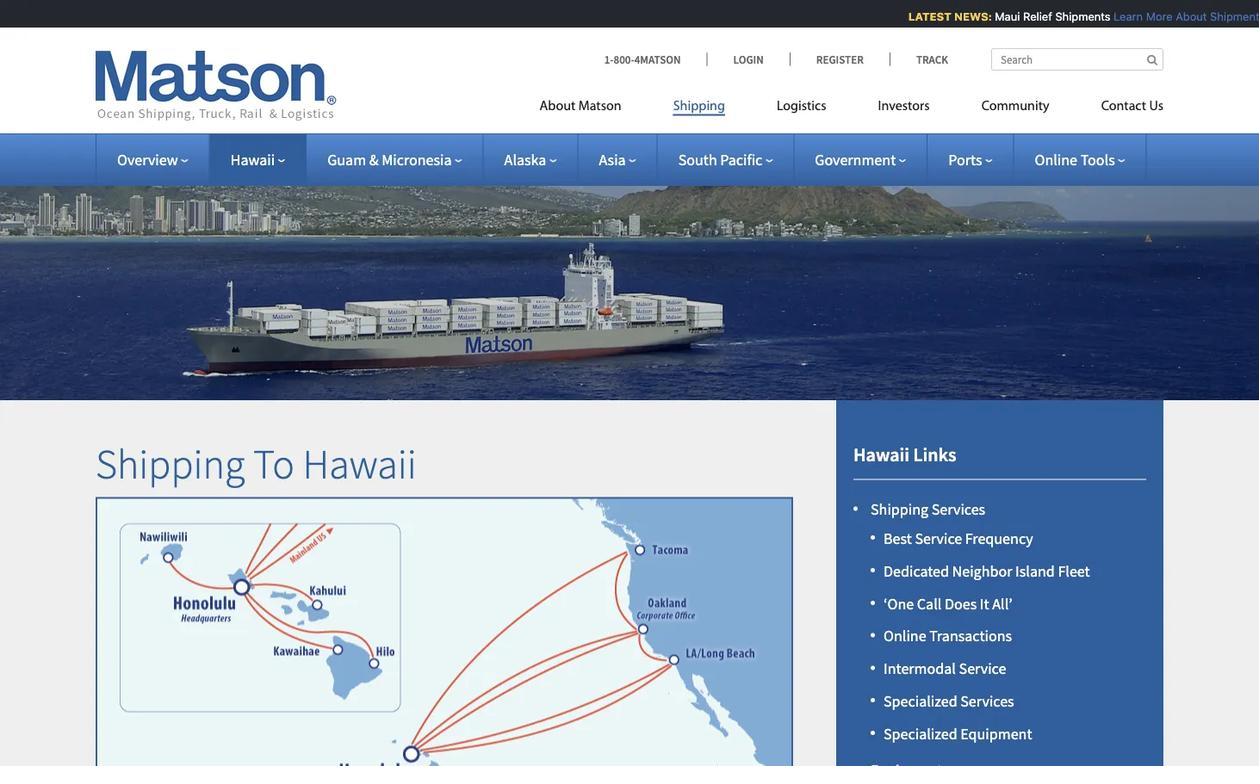 Task type: locate. For each thing, give the bounding box(es) containing it.
shipping for shipping to hawaii
[[96, 438, 245, 490]]

guam & micronesia link
[[328, 150, 462, 169]]

ports
[[949, 150, 983, 169]]

matson containership arriving honolulu, hawaii with containers. image
[[0, 159, 1260, 401]]

service down transactions
[[959, 659, 1007, 679]]

asia
[[599, 150, 626, 169]]

&
[[369, 150, 379, 169]]

hawaii down blue matson logo with ocean, shipping, truck, rail and logistics written beneath it.
[[231, 150, 275, 169]]

contact us link
[[1076, 91, 1164, 126]]

service down shipping services 'link'
[[915, 529, 963, 549]]

0 horizontal spatial shipping
[[96, 438, 245, 490]]

learn more about shipment a link
[[1109, 10, 1260, 23]]

0 vertical spatial specialized
[[884, 692, 958, 711]]

oakland image
[[547, 534, 741, 728]]

blue matson logo with ocean, shipping, truck, rail and logistics written beneath it. image
[[96, 51, 337, 121]]

1 vertical spatial services
[[961, 692, 1015, 711]]

1 vertical spatial about
[[540, 100, 576, 113]]

best service frequency link
[[884, 529, 1034, 549]]

shipping
[[673, 100, 725, 113], [96, 438, 245, 490], [871, 500, 929, 519]]

maui
[[990, 10, 1015, 23]]

0 horizontal spatial about
[[540, 100, 576, 113]]

online left tools
[[1035, 150, 1078, 169]]

0 horizontal spatial hawaii
[[231, 150, 275, 169]]

online for online tools
[[1035, 150, 1078, 169]]

to
[[253, 438, 295, 490]]

specialized down specialized services link
[[884, 725, 958, 744]]

1 vertical spatial service
[[959, 659, 1007, 679]]

call
[[917, 594, 942, 614]]

overview
[[117, 150, 178, 169]]

0 vertical spatial about
[[1171, 10, 1202, 23]]

services up best service frequency
[[932, 500, 986, 519]]

1 specialized from the top
[[884, 692, 958, 711]]

seattle image
[[541, 454, 735, 648]]

hawaii left links
[[854, 443, 910, 467]]

logistics
[[777, 100, 827, 113]]

south
[[679, 150, 717, 169]]

specialized equipment
[[884, 725, 1033, 744]]

specialized
[[884, 692, 958, 711], [884, 725, 958, 744]]

contact us
[[1102, 100, 1164, 113]]

a
[[1258, 10, 1260, 23]]

intermodal service link
[[884, 659, 1007, 679]]

fleet
[[1058, 562, 1090, 581]]

equipment
[[961, 725, 1033, 744]]

shipping for shipping
[[673, 100, 725, 113]]

1 vertical spatial shipping
[[96, 438, 245, 490]]

community
[[982, 100, 1050, 113]]

hawaii
[[231, 150, 275, 169], [303, 438, 417, 490], [854, 443, 910, 467]]

online down 'one
[[884, 627, 927, 646]]

Search search field
[[992, 48, 1164, 71]]

services up equipment
[[961, 692, 1015, 711]]

1 horizontal spatial online
[[1035, 150, 1078, 169]]

0 vertical spatial shipping
[[673, 100, 725, 113]]

0 vertical spatial service
[[915, 529, 963, 549]]

community link
[[956, 91, 1076, 126]]

shipments
[[1050, 10, 1106, 23]]

1-800-4matson link
[[604, 52, 707, 66]]

0 vertical spatial online
[[1035, 150, 1078, 169]]

about
[[1171, 10, 1202, 23], [540, 100, 576, 113]]

services
[[932, 500, 986, 519], [961, 692, 1015, 711]]

micronesia
[[382, 150, 452, 169]]

shipping inside hawaii links section
[[871, 500, 929, 519]]

online tools link
[[1035, 150, 1126, 169]]

hawaii for hawaii links
[[854, 443, 910, 467]]

2 horizontal spatial shipping
[[871, 500, 929, 519]]

online for online transactions
[[884, 627, 927, 646]]

pacific
[[720, 150, 763, 169]]

news:
[[949, 10, 987, 23]]

shipping for shipping services
[[871, 500, 929, 519]]

honolulu image
[[145, 490, 339, 684], [315, 657, 509, 767]]

online
[[1035, 150, 1078, 169], [884, 627, 927, 646]]

specialized down intermodal
[[884, 692, 958, 711]]

login
[[734, 52, 764, 66]]

service for intermodal
[[959, 659, 1007, 679]]

2 vertical spatial shipping
[[871, 500, 929, 519]]

2 specialized from the top
[[884, 725, 958, 744]]

'one call does it all' link
[[884, 594, 1013, 614]]

asia link
[[599, 150, 636, 169]]

services for shipping services
[[932, 500, 986, 519]]

0 vertical spatial services
[[932, 500, 986, 519]]

nawiliwili image
[[74, 461, 267, 655]]

latest
[[903, 10, 946, 23]]

shipping inside top menu navigation
[[673, 100, 725, 113]]

online inside hawaii links section
[[884, 627, 927, 646]]

does
[[945, 594, 977, 614]]

hawaii right to
[[303, 438, 417, 490]]

shipping link
[[648, 91, 751, 126]]

2 horizontal spatial hawaii
[[854, 443, 910, 467]]

about matson link
[[540, 91, 648, 126]]

1 vertical spatial online
[[884, 627, 927, 646]]

tools
[[1081, 150, 1115, 169]]

neighbor
[[953, 562, 1013, 581]]

hawaii inside section
[[854, 443, 910, 467]]

more
[[1141, 10, 1168, 23]]

service
[[915, 529, 963, 549], [959, 659, 1007, 679]]

1 horizontal spatial shipping
[[673, 100, 725, 113]]

specialized for specialized services
[[884, 692, 958, 711]]

0 horizontal spatial online
[[884, 627, 927, 646]]

about right more
[[1171, 10, 1202, 23]]

'one
[[884, 594, 914, 614]]

online tools
[[1035, 150, 1115, 169]]

about left matson
[[540, 100, 576, 113]]

specialized equipment link
[[884, 725, 1033, 744]]

'one call does it all'
[[884, 594, 1013, 614]]

None search field
[[992, 48, 1164, 71]]

contact
[[1102, 100, 1147, 113]]

1 vertical spatial specialized
[[884, 725, 958, 744]]

hawaii link
[[231, 150, 285, 169]]



Task type: vqa. For each thing, say whether or not it's contained in the screenshot.
Online inside the hawaii links section
yes



Task type: describe. For each thing, give the bounding box(es) containing it.
investors link
[[853, 91, 956, 126]]

search image
[[1148, 54, 1158, 65]]

1-
[[604, 52, 614, 66]]

login link
[[707, 52, 790, 66]]

kahului image
[[223, 511, 417, 705]]

transactions
[[930, 627, 1012, 646]]

it
[[980, 594, 990, 614]]

shipping services
[[871, 500, 986, 519]]

track
[[917, 52, 949, 66]]

register
[[817, 52, 864, 66]]

links
[[914, 443, 957, 467]]

1 horizontal spatial about
[[1171, 10, 1202, 23]]

all'
[[993, 594, 1013, 614]]

best
[[884, 529, 912, 549]]

hawaii links
[[854, 443, 957, 467]]

south pacific link
[[679, 150, 773, 169]]

about inside "link"
[[540, 100, 576, 113]]

island
[[1016, 562, 1055, 581]]

intermodal service
[[884, 659, 1007, 679]]

intermodal
[[884, 659, 956, 679]]

service for best
[[915, 529, 963, 549]]

about matson
[[540, 100, 622, 113]]

government
[[815, 150, 896, 169]]

online transactions link
[[884, 627, 1012, 646]]

alaska link
[[505, 150, 557, 169]]

specialized services link
[[884, 692, 1015, 711]]

1-800-4matson
[[604, 52, 681, 66]]

services for specialized services
[[961, 692, 1015, 711]]

800-
[[614, 52, 635, 66]]

dedicated neighbor island fleet
[[884, 562, 1090, 581]]

alaska
[[505, 150, 547, 169]]

guam
[[328, 150, 366, 169]]

hilo image
[[278, 569, 472, 763]]

track link
[[890, 52, 949, 66]]

register link
[[790, 52, 890, 66]]

latest news: maui relief shipments learn more about shipment a
[[903, 10, 1260, 23]]

dedicated
[[884, 562, 949, 581]]

shipping services link
[[871, 500, 986, 519]]

online transactions
[[884, 627, 1012, 646]]

4matson
[[635, 52, 681, 66]]

hawaii links section
[[815, 401, 1185, 767]]

1 horizontal spatial hawaii
[[303, 438, 417, 490]]

government link
[[815, 150, 907, 169]]

matson_map_hawaii.jpg image
[[96, 498, 793, 767]]

dedicated neighbor island fleet link
[[884, 562, 1090, 581]]

logistics link
[[751, 91, 853, 126]]

matson
[[579, 100, 622, 113]]

long beach image
[[578, 563, 772, 757]]

specialized for specialized equipment
[[884, 725, 958, 744]]

investors
[[878, 100, 930, 113]]

guam & micronesia
[[328, 150, 452, 169]]

top menu navigation
[[540, 91, 1164, 126]]

shipment
[[1205, 10, 1255, 23]]

specialized services
[[884, 692, 1015, 711]]

frequency
[[966, 529, 1034, 549]]

ports link
[[949, 150, 993, 169]]

us
[[1150, 100, 1164, 113]]

hawaii for hawaii
[[231, 150, 275, 169]]

best service frequency
[[884, 529, 1034, 549]]

relief
[[1018, 10, 1047, 23]]

kawaihae image
[[243, 556, 437, 750]]

learn
[[1109, 10, 1138, 23]]

overview link
[[117, 150, 188, 169]]

shipping to hawaii
[[96, 438, 417, 490]]

south pacific
[[679, 150, 763, 169]]



